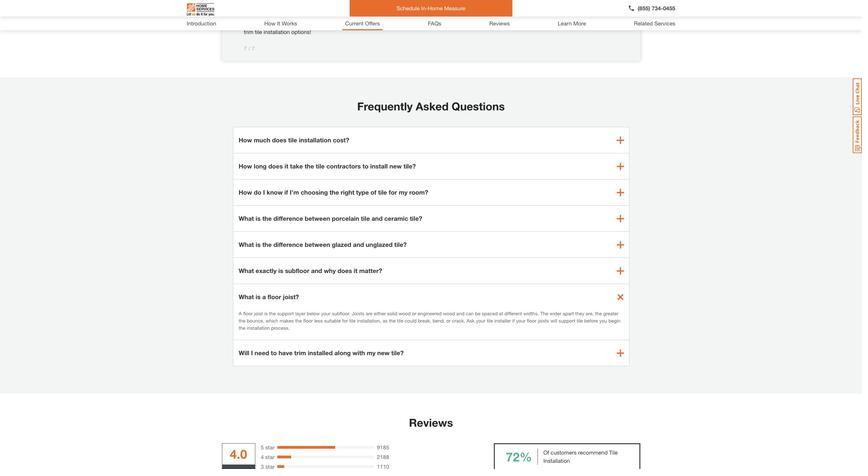 Task type: locate. For each thing, give the bounding box(es) containing it.
and left why
[[311, 267, 322, 275]]

1 vertical spatial new
[[377, 349, 390, 357]]

tile right the porcelain
[[268, 4, 275, 10]]

is for what is the difference between porcelain tile and ceramic tile?
[[256, 215, 261, 222]]

1 vertical spatial are
[[366, 311, 372, 317]]

2 vertical spatial does
[[338, 267, 352, 275]]

how left long
[[239, 162, 252, 170]]

what exactly is subfloor and why does it matter?
[[239, 267, 382, 275]]

1 vertical spatial for
[[389, 189, 397, 196]]

can
[[254, 20, 263, 27], [466, 311, 474, 317]]

0 vertical spatial it
[[285, 162, 288, 170]]

can inside a floor joist is the support layer below your subfloor. joists are either solid wood or engineered wood and can be spaced at different widths. the wider apart they are, the greater the bounce, which makes the floor less suitable for tile installation, as the tile could break, bend, or crack. ask your tile installer if your floor joists will support tile before you begin the installation process.
[[466, 311, 474, 317]]

what is the difference between glazed and unglazed tile?
[[239, 241, 407, 248]]

to right easy
[[340, 4, 344, 10]]

2 between from the top
[[305, 241, 330, 248]]

crack.
[[452, 318, 465, 324]]

if left 'i'm'
[[284, 189, 288, 196]]

installation inside porcelain tile and ceramic tile are easy to work with and cut, making them common trim types for tile installations. depending on your project and tile type, you can choose from even more trim tiles available—talk to a specialist about trim tile installation options!
[[264, 29, 290, 35]]

trim up 7 / 7
[[244, 29, 253, 35]]

1 horizontal spatial you
[[599, 318, 607, 324]]

joist?
[[283, 293, 299, 301]]

cost?
[[333, 136, 349, 144]]

asked
[[416, 100, 449, 113]]

1 horizontal spatial my
[[399, 189, 408, 196]]

need
[[255, 349, 269, 357]]

your down cut,
[[378, 12, 389, 19]]

0 vertical spatial a
[[391, 20, 394, 27]]

with right along
[[353, 349, 365, 357]]

to left install
[[363, 162, 368, 170]]

0 vertical spatial star
[[265, 444, 275, 451]]

you
[[244, 20, 253, 27], [599, 318, 607, 324]]

7 left /
[[244, 45, 247, 52]]

0 horizontal spatial or
[[412, 311, 416, 317]]

it left matter?
[[354, 267, 357, 275]]

between down choosing
[[305, 215, 330, 222]]

1 vertical spatial a
[[262, 293, 266, 301]]

a inside porcelain tile and ceramic tile are easy to work with and cut, making them common trim types for tile installations. depending on your project and tile type, you can choose from even more trim tiles available—talk to a specialist about trim tile installation options!
[[391, 20, 394, 27]]

support
[[277, 311, 294, 317], [559, 318, 575, 324]]

a up joist
[[262, 293, 266, 301]]

7 / 7
[[244, 45, 255, 52]]

is up 'exactly'
[[256, 241, 261, 248]]

home
[[428, 5, 443, 11]]

are up installation,
[[366, 311, 372, 317]]

for down subfloor.
[[342, 318, 348, 324]]

do it for you logo image
[[187, 0, 214, 19]]

ceramic up unglazed
[[384, 215, 408, 222]]

are up installations.
[[317, 4, 325, 10]]

5
[[261, 444, 264, 451]]

i
[[263, 189, 265, 196], [251, 349, 253, 357]]

0 vertical spatial new
[[389, 162, 402, 170]]

0 vertical spatial with
[[360, 4, 370, 10]]

does right long
[[268, 162, 283, 170]]

is down do
[[256, 215, 261, 222]]

0 vertical spatial if
[[284, 189, 288, 196]]

is right 'exactly'
[[278, 267, 283, 275]]

0 vertical spatial difference
[[273, 215, 303, 222]]

can down the "common"
[[254, 20, 263, 27]]

1 vertical spatial can
[[466, 311, 474, 317]]

1 vertical spatial support
[[559, 318, 575, 324]]

and down schedule
[[409, 12, 418, 19]]

if inside a floor joist is the support layer below your subfloor. joists are either solid wood or engineered wood and can be spaced at different widths. the wider apart they are, the greater the bounce, which makes the floor less suitable for tile installation, as the tile could break, bend, or crack. ask your tile installer if your floor joists will support tile before you begin the installation process.
[[512, 318, 515, 324]]

installation down choose at the top left of page
[[264, 29, 290, 35]]

does for it
[[268, 162, 283, 170]]

support down "apart"
[[559, 318, 575, 324]]

current offers
[[345, 20, 380, 26]]

joists
[[352, 311, 364, 317]]

new down as
[[377, 349, 390, 357]]

available—talk
[[347, 20, 383, 27]]

and
[[277, 4, 286, 10], [371, 4, 381, 10], [409, 12, 418, 19], [372, 215, 383, 222], [353, 241, 364, 248], [311, 267, 322, 275], [456, 311, 464, 317]]

0 vertical spatial for
[[293, 12, 300, 19]]

0 vertical spatial you
[[244, 20, 253, 27]]

for
[[293, 12, 300, 19], [389, 189, 397, 196], [342, 318, 348, 324]]

2188
[[377, 454, 389, 460]]

current
[[345, 20, 364, 26]]

measure
[[444, 5, 465, 11]]

a
[[239, 311, 242, 317]]

difference down 'i'm'
[[273, 215, 303, 222]]

0 vertical spatial can
[[254, 20, 263, 27]]

difference up subfloor
[[273, 241, 303, 248]]

wood
[[399, 311, 411, 317], [443, 311, 455, 317]]

star
[[265, 444, 275, 451], [265, 454, 275, 460]]

1 horizontal spatial for
[[342, 318, 348, 324]]

0 horizontal spatial can
[[254, 20, 263, 27]]

my left room?
[[399, 189, 408, 196]]

is
[[256, 215, 261, 222], [256, 241, 261, 248], [278, 267, 283, 275], [256, 293, 261, 301], [264, 311, 268, 317]]

you down the "common"
[[244, 20, 253, 27]]

ceramic
[[288, 4, 307, 10], [384, 215, 408, 222]]

how for how long does it take the tile contractors to install new tile?
[[239, 162, 252, 170]]

to left have
[[271, 349, 277, 357]]

1 vertical spatial you
[[599, 318, 607, 324]]

for right of
[[389, 189, 397, 196]]

0 horizontal spatial reviews
[[409, 416, 453, 429]]

1 horizontal spatial a
[[391, 20, 394, 27]]

0 horizontal spatial wood
[[399, 311, 411, 317]]

they
[[575, 311, 584, 317]]

my right along
[[367, 349, 376, 357]]

does right much
[[272, 136, 286, 144]]

tile right of
[[378, 189, 387, 196]]

installation down bounce,
[[247, 325, 270, 331]]

i right will in the bottom of the page
[[251, 349, 253, 357]]

1 vertical spatial ceramic
[[384, 215, 408, 222]]

how left do
[[239, 189, 252, 196]]

engineered
[[418, 311, 442, 317]]

4.0
[[230, 447, 247, 462]]

2 what from the top
[[239, 241, 254, 248]]

1 vertical spatial my
[[367, 349, 376, 357]]

support up the "makes"
[[277, 311, 294, 317]]

2 7 from the left
[[252, 45, 255, 52]]

1 vertical spatial difference
[[273, 241, 303, 248]]

is right joist
[[264, 311, 268, 317]]

you inside a floor joist is the support layer below your subfloor. joists are either solid wood or engineered wood and can be spaced at different widths. the wider apart they are, the greater the bounce, which makes the floor less suitable for tile installation, as the tile could break, bend, or crack. ask your tile installer if your floor joists will support tile before you begin the installation process.
[[599, 318, 607, 324]]

1 between from the top
[[305, 215, 330, 222]]

5 star link
[[261, 444, 275, 452]]

glazed
[[332, 241, 351, 248]]

types
[[278, 12, 292, 19]]

1 horizontal spatial are
[[366, 311, 372, 317]]

7
[[244, 45, 247, 52], [252, 45, 255, 52]]

is up joist
[[256, 293, 261, 301]]

or
[[412, 311, 416, 317], [446, 318, 451, 324]]

0 horizontal spatial support
[[277, 311, 294, 317]]

wood up crack.
[[443, 311, 455, 317]]

is inside a floor joist is the support layer below your subfloor. joists are either solid wood or engineered wood and can be spaced at different widths. the wider apart they are, the greater the bounce, which makes the floor less suitable for tile installation, as the tile could break, bend, or crack. ask your tile installer if your floor joists will support tile before you begin the installation process.
[[264, 311, 268, 317]]

tile up installations.
[[309, 4, 316, 10]]

1 vertical spatial it
[[354, 267, 357, 275]]

2 horizontal spatial for
[[389, 189, 397, 196]]

1 vertical spatial star
[[265, 454, 275, 460]]

easy
[[327, 4, 338, 10]]

0 horizontal spatial you
[[244, 20, 253, 27]]

do
[[254, 189, 261, 196]]

what for what is a floor joist?
[[239, 293, 254, 301]]

1 horizontal spatial reviews
[[489, 20, 510, 26]]

/
[[248, 45, 250, 52]]

if
[[284, 189, 288, 196], [512, 318, 515, 324]]

1 horizontal spatial wood
[[443, 311, 455, 317]]

tile
[[268, 4, 275, 10], [309, 4, 316, 10], [301, 12, 308, 19], [420, 12, 427, 19], [255, 29, 262, 35], [288, 136, 297, 144], [316, 162, 325, 170], [378, 189, 387, 196], [361, 215, 370, 222], [349, 318, 356, 324], [397, 318, 403, 324], [487, 318, 493, 324], [577, 318, 583, 324]]

my
[[399, 189, 408, 196], [367, 349, 376, 357]]

and up crack.
[[456, 311, 464, 317]]

a down project on the top left of page
[[391, 20, 394, 27]]

0 horizontal spatial i
[[251, 349, 253, 357]]

is for what is a floor joist?
[[256, 293, 261, 301]]

1 what from the top
[[239, 215, 254, 222]]

at
[[499, 311, 503, 317]]

i right do
[[263, 189, 265, 196]]

ask
[[467, 318, 475, 324]]

faqs
[[428, 20, 441, 26]]

0455
[[663, 5, 675, 11]]

does right why
[[338, 267, 352, 275]]

porcelain
[[244, 4, 267, 10]]

0 vertical spatial between
[[305, 215, 330, 222]]

0 horizontal spatial ceramic
[[288, 4, 307, 10]]

0 vertical spatial are
[[317, 4, 325, 10]]

offers
[[365, 20, 380, 26]]

ceramic up types
[[288, 4, 307, 10]]

0 vertical spatial does
[[272, 136, 286, 144]]

0 vertical spatial support
[[277, 311, 294, 317]]

floor down below
[[303, 318, 313, 324]]

0 vertical spatial installation
[[264, 29, 290, 35]]

unglazed
[[366, 241, 393, 248]]

will
[[550, 318, 557, 324]]

tile?
[[403, 162, 416, 170], [410, 215, 422, 222], [394, 241, 407, 248], [391, 349, 404, 357]]

1 horizontal spatial if
[[512, 318, 515, 324]]

0 horizontal spatial it
[[285, 162, 288, 170]]

star right 5
[[265, 444, 275, 451]]

1 vertical spatial if
[[512, 318, 515, 324]]

3 what from the top
[[239, 267, 254, 275]]

0 horizontal spatial 7
[[244, 45, 247, 52]]

it
[[285, 162, 288, 170], [354, 267, 357, 275]]

your
[[378, 12, 389, 19], [321, 311, 331, 317], [476, 318, 485, 324], [516, 318, 526, 324]]

1 horizontal spatial it
[[354, 267, 357, 275]]

can up ask
[[466, 311, 474, 317]]

or up could
[[412, 311, 416, 317]]

joists
[[538, 318, 549, 324]]

0 horizontal spatial if
[[284, 189, 288, 196]]

2 star from the top
[[265, 454, 275, 460]]

you down greater
[[599, 318, 607, 324]]

tile right porcelain
[[361, 215, 370, 222]]

a floor joist is the support layer below your subfloor. joists are either solid wood or engineered wood and can be spaced at different widths. the wider apart they are, the greater the bounce, which makes the floor less suitable for tile installation, as the tile could break, bend, or crack. ask your tile installer if your floor joists will support tile before you begin the installation process.
[[239, 311, 620, 331]]

between left glazed
[[305, 241, 330, 248]]

less
[[314, 318, 323, 324]]

does
[[272, 136, 286, 144], [268, 162, 283, 170], [338, 267, 352, 275]]

wood up could
[[399, 311, 411, 317]]

exactly
[[256, 267, 277, 275]]

1 vertical spatial or
[[446, 318, 451, 324]]

layer
[[295, 311, 305, 317]]

making
[[393, 4, 411, 10]]

2 vertical spatial for
[[342, 318, 348, 324]]

7 right /
[[252, 45, 255, 52]]

how left it at the top of page
[[264, 20, 276, 26]]

are
[[317, 4, 325, 10], [366, 311, 372, 317]]

trim right have
[[294, 349, 306, 357]]

1 difference from the top
[[273, 215, 303, 222]]

or right bend,
[[446, 318, 451, 324]]

2 wood from the left
[[443, 311, 455, 317]]

installation inside a floor joist is the support layer below your subfloor. joists are either solid wood or engineered wood and can be spaced at different widths. the wider apart they are, the greater the bounce, which makes the floor less suitable for tile installation, as the tile could break, bend, or crack. ask your tile installer if your floor joists will support tile before you begin the installation process.
[[247, 325, 270, 331]]

1 vertical spatial between
[[305, 241, 330, 248]]

1 vertical spatial does
[[268, 162, 283, 170]]

questions
[[452, 100, 505, 113]]

porcelain tile and ceramic tile are easy to work with and cut, making them common trim types for tile installations. depending on your project and tile type, you can choose from even more trim tiles available—talk to a specialist about trim tile installation options!
[[244, 4, 441, 35]]

0 horizontal spatial for
[[293, 12, 300, 19]]

tile left contractors
[[316, 162, 325, 170]]

tile down in-
[[420, 12, 427, 19]]

0 vertical spatial i
[[263, 189, 265, 196]]

4
[[261, 454, 264, 460]]

1 horizontal spatial or
[[446, 318, 451, 324]]

0 vertical spatial ceramic
[[288, 4, 307, 10]]

if down different
[[512, 318, 515, 324]]

difference for glazed
[[273, 241, 303, 248]]

2 difference from the top
[[273, 241, 303, 248]]

0 horizontal spatial a
[[262, 293, 266, 301]]

much
[[254, 136, 270, 144]]

porcelain
[[332, 215, 359, 222]]

it left take on the left
[[285, 162, 288, 170]]

star right the 4
[[265, 454, 275, 460]]

2 vertical spatial installation
[[247, 325, 270, 331]]

with up depending
[[360, 4, 370, 10]]

0 vertical spatial my
[[399, 189, 408, 196]]

1 horizontal spatial can
[[466, 311, 474, 317]]

new right install
[[389, 162, 402, 170]]

for up from on the left of page
[[293, 12, 300, 19]]

how left much
[[239, 136, 252, 144]]

4 what from the top
[[239, 293, 254, 301]]

1 horizontal spatial 7
[[252, 45, 255, 52]]

0 horizontal spatial are
[[317, 4, 325, 10]]

new
[[389, 162, 402, 170], [377, 349, 390, 357]]

installation left cost?
[[299, 136, 331, 144]]

your up suitable
[[321, 311, 331, 317]]



Task type: describe. For each thing, give the bounding box(es) containing it.
734-
[[652, 5, 663, 11]]

before
[[584, 318, 598, 324]]

tiles
[[336, 20, 345, 27]]

learn
[[558, 20, 572, 26]]

72%
[[506, 450, 532, 464]]

your inside porcelain tile and ceramic tile are easy to work with and cut, making them common trim types for tile installations. depending on your project and tile type, you can choose from even more trim tiles available—talk to a specialist about trim tile installation options!
[[378, 12, 389, 19]]

type,
[[429, 12, 441, 19]]

for inside a floor joist is the support layer below your subfloor. joists are either solid wood or engineered wood and can be spaced at different widths. the wider apart they are, the greater the bounce, which makes the floor less suitable for tile installation, as the tile could break, bend, or crack. ask your tile installer if your floor joists will support tile before you begin the installation process.
[[342, 318, 348, 324]]

have
[[279, 349, 293, 357]]

more
[[310, 20, 323, 27]]

to right offers
[[384, 20, 389, 27]]

introduction
[[187, 20, 216, 26]]

tile down they
[[577, 318, 583, 324]]

your down different
[[516, 318, 526, 324]]

choosing
[[301, 189, 328, 196]]

for inside porcelain tile and ceramic tile are easy to work with and cut, making them common trim types for tile installations. depending on your project and tile type, you can choose from even more trim tiles available—talk to a specialist about trim tile installation options!
[[293, 12, 300, 19]]

what for what is the difference between glazed and unglazed tile?
[[239, 241, 254, 248]]

5 star
[[261, 444, 275, 451]]

1 vertical spatial reviews
[[409, 416, 453, 429]]

tile down spaced
[[487, 318, 493, 324]]

related
[[634, 20, 653, 26]]

1 vertical spatial installation
[[299, 136, 331, 144]]

schedule in-home measure button
[[350, 0, 512, 17]]

live chat image
[[853, 78, 862, 115]]

1 horizontal spatial ceramic
[[384, 215, 408, 222]]

and up unglazed
[[372, 215, 383, 222]]

trim down installations.
[[324, 20, 334, 27]]

right
[[341, 189, 354, 196]]

how it works
[[264, 20, 297, 26]]

1 horizontal spatial i
[[263, 189, 265, 196]]

specialist
[[395, 20, 418, 27]]

widths.
[[523, 311, 539, 317]]

related services
[[634, 20, 675, 26]]

1 wood from the left
[[399, 311, 411, 317]]

services
[[654, 20, 675, 26]]

frequently
[[357, 100, 413, 113]]

can inside porcelain tile and ceramic tile are easy to work with and cut, making them common trim types for tile installations. depending on your project and tile type, you can choose from even more trim tiles available—talk to a specialist about trim tile installation options!
[[254, 20, 263, 27]]

your down the be
[[476, 318, 485, 324]]

project
[[390, 12, 408, 19]]

suitable
[[324, 318, 341, 324]]

what for what exactly is subfloor and why does it matter?
[[239, 267, 254, 275]]

below
[[307, 311, 320, 317]]

more
[[573, 20, 586, 26]]

of
[[543, 449, 549, 456]]

spaced
[[482, 311, 498, 317]]

you inside porcelain tile and ceramic tile are easy to work with and cut, making them common trim types for tile installations. depending on your project and tile type, you can choose from even more trim tiles available—talk to a specialist about trim tile installation options!
[[244, 20, 253, 27]]

tile left could
[[397, 318, 403, 324]]

is for what is the difference between glazed and unglazed tile?
[[256, 241, 261, 248]]

bend,
[[433, 318, 445, 324]]

how much does tile installation cost?
[[239, 136, 349, 144]]

room?
[[409, 189, 428, 196]]

1 vertical spatial with
[[353, 349, 365, 357]]

are inside porcelain tile and ceramic tile are easy to work with and cut, making them common trim types for tile installations. depending on your project and tile type, you can choose from even more trim tiles available—talk to a specialist about trim tile installation options!
[[317, 4, 325, 10]]

how for how do i know if i'm choosing the right type of tile for my room?
[[239, 189, 252, 196]]

ceramic inside porcelain tile and ceramic tile are easy to work with and cut, making them common trim types for tile installations. depending on your project and tile type, you can choose from even more trim tiles available—talk to a specialist about trim tile installation options!
[[288, 4, 307, 10]]

begin
[[609, 318, 620, 324]]

joist
[[254, 311, 263, 317]]

contractors
[[326, 162, 361, 170]]

tile up even
[[301, 12, 308, 19]]

with inside porcelain tile and ceramic tile are easy to work with and cut, making them common trim types for tile installations. depending on your project and tile type, you can choose from even more trim tiles available—talk to a specialist about trim tile installation options!
[[360, 4, 370, 10]]

tile
[[609, 449, 618, 456]]

tile up take on the left
[[288, 136, 297, 144]]

cut,
[[382, 4, 391, 10]]

could
[[405, 318, 417, 324]]

what for what is the difference between porcelain tile and ceramic tile?
[[239, 215, 254, 222]]

about
[[420, 20, 434, 27]]

9185
[[377, 444, 389, 451]]

how for how it works
[[264, 20, 276, 26]]

are,
[[586, 311, 594, 317]]

from
[[284, 20, 296, 27]]

tile down joists
[[349, 318, 356, 324]]

between for glazed
[[305, 241, 330, 248]]

apart
[[563, 311, 574, 317]]

feedback link image
[[853, 116, 862, 153]]

the
[[540, 311, 548, 317]]

new for install
[[389, 162, 402, 170]]

schedule
[[397, 5, 420, 11]]

floor down 'widths.'
[[527, 318, 537, 324]]

how do i know if i'm choosing the right type of tile for my room?
[[239, 189, 428, 196]]

common
[[244, 12, 266, 19]]

makes
[[280, 318, 294, 324]]

either
[[374, 311, 386, 317]]

installed
[[308, 349, 333, 357]]

in-
[[421, 5, 428, 11]]

i'm
[[290, 189, 299, 196]]

1 vertical spatial i
[[251, 349, 253, 357]]

9185 4 star
[[261, 444, 389, 460]]

on
[[370, 12, 377, 19]]

and up types
[[277, 4, 286, 10]]

does for tile
[[272, 136, 286, 144]]

between for porcelain
[[305, 215, 330, 222]]

floor left the joist?
[[268, 293, 281, 301]]

installations.
[[310, 12, 341, 19]]

learn more
[[558, 20, 586, 26]]

0 vertical spatial reviews
[[489, 20, 510, 26]]

subfloor.
[[332, 311, 350, 317]]

1 star from the top
[[265, 444, 275, 451]]

fireplace with tile trim image
[[460, 0, 618, 21]]

choose
[[265, 20, 283, 27]]

know
[[267, 189, 283, 196]]

matter?
[[359, 267, 382, 275]]

and inside a floor joist is the support layer below your subfloor. joists are either solid wood or engineered wood and can be spaced at different widths. the wider apart they are, the greater the bounce, which makes the floor less suitable for tile installation, as the tile could break, bend, or crack. ask your tile installer if your floor joists will support tile before you begin the installation process.
[[456, 311, 464, 317]]

solid
[[387, 311, 397, 317]]

type
[[356, 189, 369, 196]]

0 horizontal spatial my
[[367, 349, 376, 357]]

it
[[277, 20, 280, 26]]

as
[[383, 318, 388, 324]]

trim up choose at the top left of page
[[267, 12, 277, 19]]

tile down the "common"
[[255, 29, 262, 35]]

and right glazed
[[353, 241, 364, 248]]

0 vertical spatial or
[[412, 311, 416, 317]]

what is the difference between porcelain tile and ceramic tile?
[[239, 215, 422, 222]]

will
[[239, 349, 249, 357]]

installer
[[494, 318, 511, 324]]

what is a floor joist?
[[239, 293, 299, 301]]

different
[[504, 311, 522, 317]]

options!
[[291, 29, 311, 35]]

are inside a floor joist is the support layer below your subfloor. joists are either solid wood or engineered wood and can be spaced at different widths. the wider apart they are, the greater the bounce, which makes the floor less suitable for tile installation, as the tile could break, bend, or crack. ask your tile installer if your floor joists will support tile before you begin the installation process.
[[366, 311, 372, 317]]

wider
[[550, 311, 561, 317]]

star inside 9185 4 star
[[265, 454, 275, 460]]

schedule in-home measure
[[397, 5, 465, 11]]

even
[[297, 20, 309, 27]]

how for how much does tile installation cost?
[[239, 136, 252, 144]]

them
[[412, 4, 425, 10]]

1 horizontal spatial support
[[559, 318, 575, 324]]

1 7 from the left
[[244, 45, 247, 52]]

how long does it take the tile contractors to install new tile?
[[239, 162, 416, 170]]

difference for porcelain
[[273, 215, 303, 222]]

and up on
[[371, 4, 381, 10]]

long
[[254, 162, 267, 170]]

floor right a
[[243, 311, 253, 317]]

works
[[282, 20, 297, 26]]

work
[[346, 4, 358, 10]]

new for my
[[377, 349, 390, 357]]

installation,
[[357, 318, 381, 324]]



Task type: vqa. For each thing, say whether or not it's contained in the screenshot.
the at
yes



